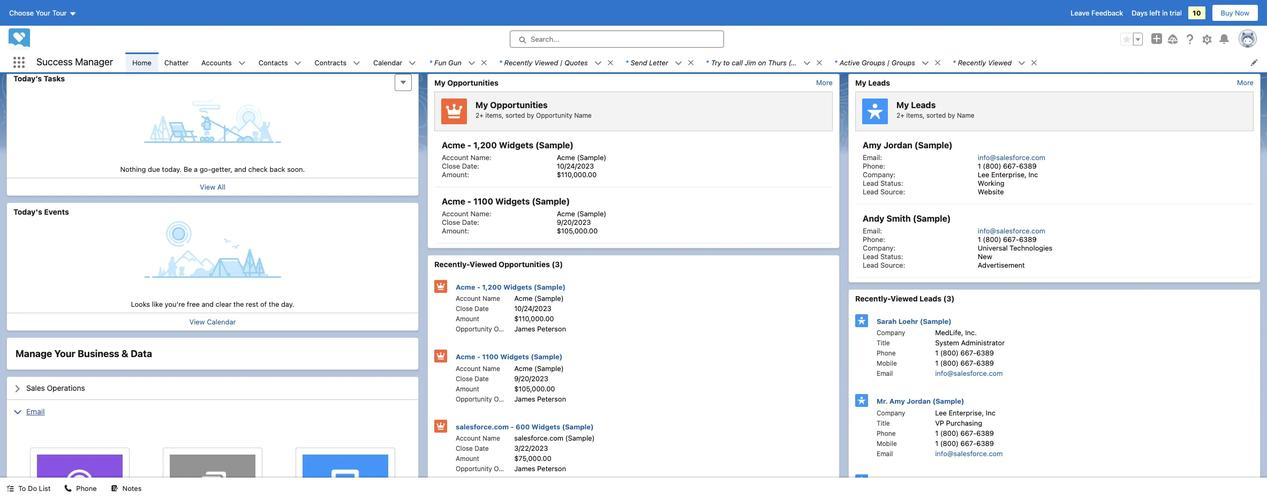 Task type: vqa. For each thing, say whether or not it's contained in the screenshot.


Task type: describe. For each thing, give the bounding box(es) containing it.
mobile for sarah
[[877, 360, 897, 368]]

due
[[148, 165, 160, 173]]

choose
[[9, 9, 34, 17]]

title for mr.
[[877, 419, 890, 427]]

james for $110,000.00
[[515, 325, 536, 333]]

name for salesforce.com - 600 widgets (sample)
[[483, 435, 500, 443]]

info@salesforce.com link down system administrator
[[936, 369, 1003, 378]]

0 vertical spatial amy
[[863, 140, 882, 150]]

fun
[[435, 58, 447, 67]]

show more my opportunities records element
[[817, 78, 833, 87]]

opportunity owner james peterson for $75,000.00
[[456, 465, 566, 473]]

source: for jordan
[[881, 188, 906, 196]]

website
[[978, 188, 1005, 196]]

lead source: for andy
[[863, 261, 906, 270]]

james for $75,000.00
[[515, 465, 536, 473]]

opportunities for my opportunities
[[448, 78, 499, 87]]

lead for website
[[863, 188, 879, 196]]

call
[[732, 58, 743, 67]]

text default image right 'letter'
[[675, 59, 683, 67]]

text default image inside to do list button
[[6, 485, 14, 493]]

1 vertical spatial jordan
[[907, 397, 931, 406]]

contracts list item
[[308, 53, 367, 72]]

phone for mr.
[[877, 429, 896, 438]]

* for * active groups | groups
[[835, 58, 838, 67]]

1 vertical spatial of
[[260, 300, 267, 309]]

| for quotes
[[560, 58, 563, 67]]

peterson for $75,000.00
[[538, 465, 566, 473]]

close date for acme - 1,200 widgets (sample)
[[456, 305, 489, 313]]

lead for working
[[863, 179, 879, 188]]

vp
[[936, 419, 945, 427]]

(3) for recently-viewed leads (3)
[[944, 294, 955, 303]]

rest
[[246, 300, 259, 309]]

today's
[[13, 74, 42, 83]]

phone: for andy
[[863, 235, 886, 244]]

to
[[724, 58, 730, 67]]

info@salesforce.com up working
[[978, 153, 1046, 162]]

amount for acme - 1,200 widgets (sample)
[[456, 315, 480, 323]]

by for leads
[[948, 111, 956, 119]]

to do list
[[18, 484, 51, 493]]

accounts list item
[[195, 53, 252, 72]]

phone button
[[58, 478, 103, 499]]

inc for company:
[[1029, 170, 1039, 179]]

leave feedback
[[1071, 9, 1124, 17]]

salesforce.com - 600 widgets (sample)
[[456, 423, 594, 431]]

to do list button
[[0, 478, 57, 499]]

events
[[44, 207, 69, 216]]

$105,000.00 for account name:
[[557, 227, 598, 235]]

am
[[806, 51, 816, 59]]

(sample) inside list item
[[789, 58, 818, 67]]

to
[[18, 484, 26, 493]]

lead status: for amy
[[863, 179, 904, 188]]

days
[[1132, 9, 1148, 17]]

business
[[78, 348, 119, 360]]

1 vertical spatial andy
[[890, 477, 908, 486]]

3 list item from the left
[[619, 53, 700, 72]]

your for manage
[[54, 348, 76, 360]]

text default image inside "notes" button
[[111, 485, 118, 493]]

tasks
[[44, 74, 65, 83]]

items, for opportunities
[[486, 111, 504, 119]]

5 list item from the left
[[828, 53, 947, 72]]

soon.
[[287, 165, 305, 173]]

in
[[1163, 9, 1168, 17]]

* active groups | groups
[[835, 58, 916, 67]]

amount for acme - 1100 widgets (sample)
[[456, 385, 480, 393]]

owner for $75,000.00
[[494, 465, 514, 473]]

system administrator
[[936, 339, 1005, 347]]

inc for company
[[986, 409, 996, 417]]

2 vertical spatial opportunities
[[499, 260, 550, 269]]

universal
[[978, 244, 1008, 252]]

account name for 1,200
[[456, 295, 500, 303]]

list containing home
[[126, 53, 1268, 72]]

email button
[[7, 400, 419, 423]]

acme - 1,200 widgets (sample) for account name:
[[442, 140, 574, 150]]

letter
[[650, 58, 669, 67]]

sorted for opportunities
[[506, 111, 525, 119]]

phone: for amy
[[863, 162, 886, 170]]

opportunity owner james peterson for $110,000.00
[[456, 325, 566, 333]]

view for view all
[[200, 182, 216, 191]]

acme - 1100 widgets (sample) for account name:
[[442, 197, 570, 206]]

2 vertical spatial leads
[[920, 294, 942, 303]]

view all
[[200, 182, 226, 191]]

buy
[[1222, 9, 1234, 17]]

mr. for mr. amy jordan (sample)
[[877, 397, 888, 406]]

email inside dropdown button
[[26, 407, 45, 416]]

2 the from the left
[[269, 300, 279, 309]]

acme - 1100 widgets (sample) for account name
[[456, 353, 563, 361]]

home link
[[126, 53, 158, 72]]

1 vertical spatial and
[[202, 300, 214, 309]]

do
[[28, 484, 37, 493]]

leads for my leads
[[869, 78, 891, 87]]

jim
[[745, 58, 757, 67]]

today's
[[13, 207, 42, 216]]

info@salesforce.com link up universal technologies
[[978, 227, 1046, 235]]

opportunity inside my opportunities 2+ items, sorted by opportunity name
[[536, 111, 573, 119]]

sarah
[[877, 317, 897, 326]]

name: for 1100
[[471, 210, 492, 218]]

* for * send letter
[[626, 58, 629, 67]]

my for my leads
[[856, 78, 867, 87]]

contracts link
[[308, 53, 353, 72]]

notes
[[123, 484, 142, 493]]

more link for acme - 1,200 widgets (sample)
[[817, 78, 833, 87]]

lee enterprise, inc for company:
[[978, 170, 1039, 179]]

now
[[1236, 9, 1250, 17]]

contacts
[[259, 58, 288, 67]]

calendar list item
[[367, 53, 423, 72]]

acme - 1,200 widgets (sample) for account name
[[456, 283, 566, 291]]

free
[[187, 300, 200, 309]]

manage your business & data
[[16, 348, 152, 360]]

* send letter
[[626, 58, 669, 67]]

amount: for acme - 1,200 widgets (sample)
[[442, 170, 469, 179]]

nothing
[[120, 165, 146, 173]]

my for my opportunities
[[435, 78, 446, 87]]

1,200 for account name
[[482, 283, 502, 291]]

looks like you're free and clear the rest of the day.
[[131, 300, 294, 309]]

advertisement
[[978, 261, 1025, 270]]

opportunity owner james peterson for $105,000.00
[[456, 395, 566, 403]]

10
[[1193, 9, 1202, 17]]

trial
[[1170, 9, 1183, 17]]

a
[[194, 165, 198, 173]]

you're
[[165, 300, 185, 309]]

9/20/2023 for account name
[[515, 374, 549, 383]]

view report link
[[13, 49, 53, 58]]

text default image left try
[[687, 59, 695, 66]]

0 vertical spatial andy
[[863, 214, 885, 223]]

as of yesterday at 10:​35 am
[[731, 51, 816, 59]]

0 vertical spatial jordan
[[884, 140, 913, 150]]

today's events
[[13, 207, 69, 216]]

accounts
[[202, 58, 232, 67]]

list
[[39, 484, 51, 493]]

1100 for name
[[482, 353, 499, 361]]

* recently viewed
[[953, 58, 1012, 67]]

quotes
[[565, 58, 588, 67]]

1 list item from the left
[[423, 53, 493, 72]]

recently-viewed leads (3)
[[856, 294, 955, 303]]

close date: for 1100
[[442, 218, 480, 227]]

my opportunities
[[435, 78, 499, 87]]

name for acme - 1,200 widgets (sample)
[[483, 295, 500, 303]]

text default image inside phone button
[[65, 485, 72, 493]]

* try to call jim on thurs (sample)
[[706, 58, 818, 67]]

source: for smith
[[881, 261, 906, 270]]

text default image left the * recently viewed on the top right of page
[[934, 59, 942, 66]]

opportunity for acme - 1,200 widgets (sample)
[[456, 325, 492, 333]]

2 list item from the left
[[493, 53, 619, 72]]

1 horizontal spatial and
[[234, 165, 246, 173]]

working
[[978, 179, 1005, 188]]

close date for acme - 1100 widgets (sample)
[[456, 375, 489, 383]]

by for opportunities
[[527, 111, 535, 119]]

2+ for my opportunities
[[476, 111, 484, 119]]

text default image inside calendar list item
[[409, 59, 416, 67]]

at
[[780, 51, 786, 59]]

today's tasks
[[13, 74, 65, 83]]

* fun gun
[[429, 58, 462, 67]]

check
[[248, 165, 268, 173]]

recently-viewed opportunities (3)
[[435, 260, 563, 269]]

buy now
[[1222, 9, 1250, 17]]

go-
[[200, 165, 211, 173]]

| for groups
[[888, 58, 890, 67]]

lead for new
[[863, 252, 879, 261]]

opportunity for salesforce.com - 600 widgets (sample)
[[456, 465, 492, 473]]

peterson for $110,000.00
[[538, 325, 566, 333]]

1 horizontal spatial amy
[[890, 397, 906, 406]]

calendar inside the calendar link
[[373, 58, 403, 67]]

my leads link
[[856, 78, 891, 87]]

1100 for name:
[[474, 197, 494, 206]]

salesforce.com for salesforce.com (sample)
[[515, 434, 564, 443]]

medlife,
[[936, 328, 964, 337]]

sales
[[26, 384, 45, 393]]

more for acme - 1,200 widgets (sample)
[[817, 78, 833, 87]]

my leads
[[856, 78, 891, 87]]

company for sarah
[[877, 329, 906, 337]]

$110,000.00 for account name
[[515, 315, 554, 323]]

day.
[[281, 300, 294, 309]]

show more my leads records element
[[1238, 78, 1254, 87]]

search... button
[[510, 31, 724, 48]]

1,200 for account name:
[[474, 140, 497, 150]]

my for my opportunities 2+ items, sorted by opportunity name
[[476, 100, 488, 110]]

account name: for 1,200
[[442, 153, 492, 162]]



Task type: locate. For each thing, give the bounding box(es) containing it.
company: down 'andy smith (sample)'
[[863, 244, 896, 252]]

text default image inside contacts list item
[[294, 59, 302, 67]]

1 amount from the top
[[456, 315, 480, 323]]

view down free
[[189, 318, 205, 326]]

0 horizontal spatial enterprise,
[[949, 409, 985, 417]]

1 vertical spatial amount:
[[442, 227, 469, 235]]

1 vertical spatial date:
[[462, 218, 480, 227]]

enterprise, for company
[[949, 409, 985, 417]]

2+ inside my leads 2+ items, sorted by name
[[897, 111, 905, 119]]

(sample)
[[789, 58, 818, 67], [536, 140, 574, 150], [915, 140, 953, 150], [577, 153, 607, 162], [532, 197, 570, 206], [577, 210, 607, 218], [913, 214, 951, 223], [534, 283, 566, 291], [535, 294, 564, 303], [920, 317, 952, 326], [531, 353, 563, 361], [535, 364, 564, 373], [933, 397, 965, 406], [562, 423, 594, 431], [566, 434, 595, 443], [932, 477, 963, 486]]

1 lead source: from the top
[[863, 188, 906, 196]]

* for * try to call jim on thurs (sample)
[[706, 58, 709, 67]]

2 amount: from the top
[[442, 227, 469, 235]]

4 lead from the top
[[863, 261, 879, 270]]

enterprise, up the website
[[992, 170, 1027, 179]]

0 horizontal spatial salesforce.com
[[456, 423, 509, 431]]

1 vertical spatial acme - 1100 widgets (sample)
[[456, 353, 563, 361]]

your inside dropdown button
[[36, 9, 50, 17]]

status: down 'andy smith (sample)'
[[881, 252, 904, 261]]

0 vertical spatial date:
[[462, 162, 480, 170]]

and right free
[[202, 300, 214, 309]]

lee for company:
[[978, 170, 990, 179]]

1 | from the left
[[560, 58, 563, 67]]

source: up recently-viewed leads (3)
[[881, 261, 906, 270]]

0 horizontal spatial 2+
[[476, 111, 484, 119]]

1 vertical spatial james
[[515, 395, 536, 403]]

1 by from the left
[[527, 111, 535, 119]]

1 vertical spatial date
[[475, 375, 489, 383]]

my down my opportunities link
[[476, 100, 488, 110]]

1 lead status: from the top
[[863, 179, 904, 188]]

0 horizontal spatial amy
[[863, 140, 882, 150]]

calendar link
[[367, 53, 409, 72]]

company: down amy jordan (sample)
[[863, 170, 896, 179]]

1 vertical spatial recently-
[[856, 294, 891, 303]]

like
[[152, 300, 163, 309]]

1 vertical spatial (3)
[[944, 294, 955, 303]]

text default image left 'notes'
[[111, 485, 118, 493]]

5 * from the left
[[835, 58, 838, 67]]

0 vertical spatial phone:
[[863, 162, 886, 170]]

title down sarah
[[877, 339, 890, 347]]

leave
[[1071, 9, 1090, 17]]

1 vertical spatial view
[[200, 182, 216, 191]]

by inside my opportunities 2+ items, sorted by opportunity name
[[527, 111, 535, 119]]

items, inside my opportunities 2+ items, sorted by opportunity name
[[486, 111, 504, 119]]

1 vertical spatial leads
[[912, 100, 936, 110]]

info@salesforce.com link down purchasing
[[936, 449, 1003, 458]]

info@salesforce.com link up working
[[978, 153, 1046, 162]]

0 vertical spatial salesforce.com
[[456, 423, 509, 431]]

recently- for recently-viewed opportunities (3)
[[435, 260, 470, 269]]

2 opportunity owner james peterson from the top
[[456, 395, 566, 403]]

2 more link from the left
[[1238, 78, 1254, 87]]

1 vertical spatial 10/24/2023
[[515, 304, 552, 313]]

2 amount from the top
[[456, 385, 480, 393]]

1 mr. from the top
[[877, 397, 888, 406]]

salesforce.com up "3/22/2023"
[[515, 434, 564, 443]]

info@salesforce.com down purchasing
[[936, 449, 1003, 458]]

text default image inside sales operations dropdown button
[[13, 385, 22, 393]]

getter,
[[211, 165, 232, 173]]

1 name: from the top
[[471, 153, 492, 162]]

sales operations
[[26, 384, 85, 393]]

0 vertical spatial date
[[475, 305, 489, 313]]

2 date: from the top
[[462, 218, 480, 227]]

leads inside my leads 2+ items, sorted by name
[[912, 100, 936, 110]]

$105,000.00
[[557, 227, 598, 235], [515, 384, 555, 393]]

more
[[817, 78, 833, 87], [1238, 78, 1254, 87]]

1 horizontal spatial inc
[[1029, 170, 1039, 179]]

0 vertical spatial recently-
[[435, 260, 470, 269]]

2 vertical spatial close date
[[456, 445, 489, 453]]

3 owner from the top
[[494, 465, 514, 473]]

clear
[[216, 300, 232, 309]]

leads up sarah loehr (sample)
[[920, 294, 942, 303]]

technologies
[[1010, 244, 1053, 252]]

leads up amy jordan (sample)
[[912, 100, 936, 110]]

my down the active
[[856, 78, 867, 87]]

standard emailtemplate image
[[323, 455, 368, 499]]

0 vertical spatial and
[[234, 165, 246, 173]]

0 horizontal spatial |
[[560, 58, 563, 67]]

smith
[[887, 214, 911, 223], [910, 477, 930, 486]]

group
[[1121, 33, 1144, 46]]

2 * from the left
[[499, 58, 502, 67]]

lead for advertisement
[[863, 261, 879, 270]]

$75,000.00
[[515, 454, 552, 463]]

standard campaign image
[[57, 455, 102, 499]]

2 vertical spatial amount
[[456, 455, 480, 463]]

james
[[515, 325, 536, 333], [515, 395, 536, 403], [515, 465, 536, 473]]

2 account name: from the top
[[442, 210, 492, 218]]

1 peterson from the top
[[538, 325, 566, 333]]

1 horizontal spatial 2+
[[897, 111, 905, 119]]

title for sarah
[[877, 339, 890, 347]]

email: down 'andy smith (sample)'
[[863, 227, 883, 235]]

phone: down amy jordan (sample)
[[863, 162, 886, 170]]

amount for salesforce.com - 600 widgets (sample)
[[456, 455, 480, 463]]

inc.
[[966, 328, 977, 337]]

date: for 1100
[[462, 218, 480, 227]]

thurs
[[769, 58, 787, 67]]

2 james from the top
[[515, 395, 536, 403]]

of right as at the right
[[740, 51, 746, 59]]

1 vertical spatial owner
[[494, 395, 514, 403]]

feedback
[[1092, 9, 1124, 17]]

info@salesforce.com down system administrator
[[936, 369, 1003, 378]]

2 mr. from the top
[[877, 477, 888, 486]]

manage
[[16, 348, 52, 360]]

opportunity owner james peterson
[[456, 325, 566, 333], [456, 395, 566, 403], [456, 465, 566, 473]]

1 close date: from the top
[[442, 162, 480, 170]]

6 list item from the left
[[947, 53, 1044, 72]]

3 amount from the top
[[456, 455, 480, 463]]

home
[[132, 58, 152, 67]]

phone
[[877, 349, 896, 357], [877, 429, 896, 438], [76, 484, 97, 493]]

lead
[[863, 179, 879, 188], [863, 188, 879, 196], [863, 252, 879, 261], [863, 261, 879, 270]]

your left tour
[[36, 9, 50, 17]]

days left in trial
[[1132, 9, 1183, 17]]

phone inside button
[[76, 484, 97, 493]]

1 recently from the left
[[505, 58, 533, 67]]

items, up amy jordan (sample)
[[907, 111, 925, 119]]

2 name: from the top
[[471, 210, 492, 218]]

list
[[126, 53, 1268, 72]]

list item
[[423, 53, 493, 72], [493, 53, 619, 72], [619, 53, 700, 72], [700, 53, 828, 72], [828, 53, 947, 72], [947, 53, 1044, 72]]

sorted inside my opportunities 2+ items, sorted by opportunity name
[[506, 111, 525, 119]]

acme - 1,200 widgets (sample) down my opportunities 2+ items, sorted by opportunity name
[[442, 140, 574, 150]]

1 owner from the top
[[494, 325, 514, 333]]

1 lead from the top
[[863, 179, 879, 188]]

nothing due today. be a go-getter, and check back soon.
[[120, 165, 305, 173]]

name inside my opportunities 2+ items, sorted by opportunity name
[[575, 111, 592, 119]]

email for mr.
[[877, 450, 893, 458]]

company
[[877, 329, 906, 337], [877, 409, 906, 417]]

10:​35
[[787, 51, 804, 59]]

2 vertical spatial date
[[475, 445, 489, 453]]

0 vertical spatial $110,000.00
[[557, 170, 597, 179]]

peterson for $105,000.00
[[538, 395, 566, 403]]

$105,000.00 for account name
[[515, 384, 555, 393]]

items, for leads
[[907, 111, 925, 119]]

1 vertical spatial smith
[[910, 477, 930, 486]]

0 horizontal spatial sorted
[[506, 111, 525, 119]]

600
[[516, 423, 530, 431]]

1 * from the left
[[429, 58, 433, 67]]

2+ for my leads
[[897, 111, 905, 119]]

contracts
[[315, 58, 347, 67]]

info@salesforce.com up universal technologies
[[978, 227, 1046, 235]]

company:
[[863, 170, 896, 179], [863, 244, 896, 252]]

1 the from the left
[[234, 300, 244, 309]]

1 account name: from the top
[[442, 153, 492, 162]]

2 more from the left
[[1238, 78, 1254, 87]]

1 source: from the top
[[881, 188, 906, 196]]

1 more link from the left
[[817, 78, 833, 87]]

new
[[978, 252, 993, 261]]

0 horizontal spatial recently-
[[435, 260, 470, 269]]

0 vertical spatial smith
[[887, 214, 911, 223]]

1 horizontal spatial items,
[[907, 111, 925, 119]]

* for * fun gun
[[429, 58, 433, 67]]

email: for amy
[[863, 153, 883, 162]]

email up mr. amy jordan (sample)
[[877, 370, 893, 378]]

0 vertical spatial owner
[[494, 325, 514, 333]]

of
[[740, 51, 746, 59], [260, 300, 267, 309]]

lead status: down 'andy smith (sample)'
[[863, 252, 904, 261]]

1 2+ from the left
[[476, 111, 484, 119]]

2 status: from the top
[[881, 252, 904, 261]]

1 close date from the top
[[456, 305, 489, 313]]

email up mr. andy smith (sample)
[[877, 450, 893, 458]]

4 list item from the left
[[700, 53, 828, 72]]

3 james from the top
[[515, 465, 536, 473]]

2 title from the top
[[877, 419, 890, 427]]

lead status: up 'andy smith (sample)'
[[863, 179, 904, 188]]

success
[[36, 56, 73, 68]]

date for 1100
[[475, 375, 489, 383]]

email down sales
[[26, 407, 45, 416]]

company down mr. amy jordan (sample)
[[877, 409, 906, 417]]

* up my leads 2+ items, sorted by name at the top of page
[[953, 58, 956, 67]]

1 vertical spatial phone:
[[863, 235, 886, 244]]

2+ up amy jordan (sample)
[[897, 111, 905, 119]]

1 horizontal spatial (3)
[[944, 294, 955, 303]]

2 date from the top
[[475, 375, 489, 383]]

account name for 600
[[456, 435, 500, 443]]

3 date from the top
[[475, 445, 489, 453]]

sorted inside my leads 2+ items, sorted by name
[[927, 111, 947, 119]]

lead status:
[[863, 179, 904, 188], [863, 252, 904, 261]]

0 vertical spatial mobile
[[877, 360, 897, 368]]

1 amount: from the top
[[442, 170, 469, 179]]

0 horizontal spatial $110,000.00
[[515, 315, 554, 323]]

1 vertical spatial salesforce.com
[[515, 434, 564, 443]]

text default image right at
[[804, 59, 811, 67]]

10/24/2023 for account name
[[515, 304, 552, 313]]

recently for recently viewed | quotes
[[505, 58, 533, 67]]

0 vertical spatial status:
[[881, 179, 904, 188]]

items, down my opportunities link
[[486, 111, 504, 119]]

lee up the website
[[978, 170, 990, 179]]

calendar down clear
[[207, 318, 236, 326]]

1 email: from the top
[[863, 153, 883, 162]]

&
[[122, 348, 128, 360]]

1 vertical spatial status:
[[881, 252, 904, 261]]

lead source: up recently-viewed leads (3)
[[863, 261, 906, 270]]

0 vertical spatial lead status:
[[863, 179, 904, 188]]

james for $105,000.00
[[515, 395, 536, 403]]

1 items, from the left
[[486, 111, 504, 119]]

tour
[[52, 9, 67, 17]]

0 vertical spatial 1100
[[474, 197, 494, 206]]

0 vertical spatial lee
[[978, 170, 990, 179]]

3 account name from the top
[[456, 435, 500, 443]]

buy now button
[[1212, 4, 1259, 21]]

0 vertical spatial account name:
[[442, 153, 492, 162]]

salesforce.com left 600 on the left bottom of the page
[[456, 423, 509, 431]]

leads for my leads 2+ items, sorted by name
[[912, 100, 936, 110]]

text default image left the to
[[6, 485, 14, 493]]

gun
[[449, 58, 462, 67]]

operations
[[47, 384, 85, 393]]

info@salesforce.com
[[978, 153, 1046, 162], [978, 227, 1046, 235], [936, 369, 1003, 378], [936, 449, 1003, 458]]

status: up 'andy smith (sample)'
[[881, 179, 904, 188]]

yesterday
[[748, 51, 778, 59]]

amount: for acme - 1100 widgets (sample)
[[442, 227, 469, 235]]

2 lead source: from the top
[[863, 261, 906, 270]]

* left try
[[706, 58, 709, 67]]

0 vertical spatial view
[[13, 49, 29, 58]]

by inside my leads 2+ items, sorted by name
[[948, 111, 956, 119]]

text default image
[[607, 59, 614, 66], [816, 59, 824, 66], [1031, 59, 1039, 66], [238, 59, 246, 67], [294, 59, 302, 67], [353, 59, 361, 67], [409, 59, 416, 67], [468, 59, 476, 67], [595, 59, 602, 67], [922, 59, 930, 67], [1019, 59, 1026, 67], [13, 385, 22, 393], [65, 485, 72, 493]]

acme (sample)
[[557, 153, 607, 162], [557, 210, 607, 218], [515, 294, 564, 303], [515, 364, 564, 373]]

2 groups from the left
[[892, 58, 916, 67]]

1 vertical spatial title
[[877, 419, 890, 427]]

calendar right "contracts" list item on the left of page
[[373, 58, 403, 67]]

status: for smith
[[881, 252, 904, 261]]

1 opportunity owner james peterson from the top
[[456, 325, 566, 333]]

1 vertical spatial company
[[877, 409, 906, 417]]

0 vertical spatial close date:
[[442, 162, 480, 170]]

view for view report
[[13, 49, 29, 58]]

opportunities
[[448, 78, 499, 87], [490, 100, 548, 110], [499, 260, 550, 269]]

2 | from the left
[[888, 58, 890, 67]]

2+ down my opportunities link
[[476, 111, 484, 119]]

andy smith (sample)
[[863, 214, 951, 223]]

lee enterprise, inc for company
[[936, 409, 996, 417]]

0 vertical spatial name:
[[471, 153, 492, 162]]

the left rest
[[234, 300, 244, 309]]

amy
[[863, 140, 882, 150], [890, 397, 906, 406]]

email: down amy jordan (sample)
[[863, 153, 883, 162]]

* left send at the top
[[626, 58, 629, 67]]

as
[[731, 51, 738, 59]]

2 account name from the top
[[456, 365, 500, 373]]

date:
[[462, 162, 480, 170], [462, 218, 480, 227]]

| left quotes
[[560, 58, 563, 67]]

1 vertical spatial $105,000.00
[[515, 384, 555, 393]]

1100
[[474, 197, 494, 206], [482, 353, 499, 361]]

my inside my leads 2+ items, sorted by name
[[897, 100, 910, 110]]

mobile up mr. andy smith (sample)
[[877, 440, 897, 448]]

1 horizontal spatial 10/24/2023
[[557, 162, 594, 170]]

1 horizontal spatial of
[[740, 51, 746, 59]]

2+ inside my opportunities 2+ items, sorted by opportunity name
[[476, 111, 484, 119]]

2 phone: from the top
[[863, 235, 886, 244]]

my for my leads 2+ items, sorted by name
[[897, 100, 910, 110]]

email:
[[863, 153, 883, 162], [863, 227, 883, 235]]

| up my leads
[[888, 58, 890, 67]]

0 vertical spatial lee enterprise, inc
[[978, 170, 1039, 179]]

2 owner from the top
[[494, 395, 514, 403]]

active
[[840, 58, 860, 67]]

1 horizontal spatial andy
[[890, 477, 908, 486]]

of right rest
[[260, 300, 267, 309]]

lee enterprise, inc up purchasing
[[936, 409, 996, 417]]

name inside my leads 2+ items, sorted by name
[[958, 111, 975, 119]]

1 company: from the top
[[863, 170, 896, 179]]

0 horizontal spatial recently
[[505, 58, 533, 67]]

lee enterprise, inc up the website
[[978, 170, 1039, 179]]

1 sorted from the left
[[506, 111, 525, 119]]

1 vertical spatial source:
[[881, 261, 906, 270]]

3 lead from the top
[[863, 252, 879, 261]]

2 source: from the top
[[881, 261, 906, 270]]

3 * from the left
[[626, 58, 629, 67]]

view for view calendar
[[189, 318, 205, 326]]

name: for 1,200
[[471, 153, 492, 162]]

my up amy jordan (sample)
[[897, 100, 910, 110]]

phone: down 'andy smith (sample)'
[[863, 235, 886, 244]]

lead source: up 'andy smith (sample)'
[[863, 188, 906, 196]]

amount
[[456, 315, 480, 323], [456, 385, 480, 393], [456, 455, 480, 463]]

1 horizontal spatial salesforce.com
[[515, 434, 564, 443]]

jordan
[[884, 140, 913, 150], [907, 397, 931, 406]]

mobile down sarah
[[877, 360, 897, 368]]

1 company from the top
[[877, 329, 906, 337]]

my down fun
[[435, 78, 446, 87]]

recently- for recently-viewed leads (3)
[[856, 294, 891, 303]]

2 lead status: from the top
[[863, 252, 904, 261]]

0 vertical spatial email
[[877, 370, 893, 378]]

2 recently from the left
[[959, 58, 987, 67]]

date for 600
[[475, 445, 489, 453]]

source: up 'andy smith (sample)'
[[881, 188, 906, 196]]

0 vertical spatial company:
[[863, 170, 896, 179]]

view left all
[[200, 182, 216, 191]]

enterprise, up purchasing
[[949, 409, 985, 417]]

0 horizontal spatial inc
[[986, 409, 996, 417]]

source:
[[881, 188, 906, 196], [881, 261, 906, 270]]

acme - 1100 widgets (sample)
[[442, 197, 570, 206], [456, 353, 563, 361]]

1 mobile from the top
[[877, 360, 897, 368]]

system
[[936, 339, 960, 347]]

opportunity for acme - 1100 widgets (sample)
[[456, 395, 492, 403]]

2 2+ from the left
[[897, 111, 905, 119]]

2 lead from the top
[[863, 188, 879, 196]]

view report
[[13, 49, 53, 58]]

success manager
[[36, 56, 113, 68]]

owner for $105,000.00
[[494, 395, 514, 403]]

company down sarah
[[877, 329, 906, 337]]

left
[[1150, 9, 1161, 17]]

2 by from the left
[[948, 111, 956, 119]]

* left fun
[[429, 58, 433, 67]]

0 vertical spatial $105,000.00
[[557, 227, 598, 235]]

email
[[877, 370, 893, 378], [26, 407, 45, 416], [877, 450, 893, 458]]

1 vertical spatial $110,000.00
[[515, 315, 554, 323]]

the left day.
[[269, 300, 279, 309]]

0 horizontal spatial 9/20/2023
[[515, 374, 549, 383]]

administrator
[[962, 339, 1005, 347]]

send
[[631, 58, 648, 67]]

1 status: from the top
[[881, 179, 904, 188]]

0 horizontal spatial and
[[202, 300, 214, 309]]

1 account name from the top
[[456, 295, 500, 303]]

lee up 'vp'
[[936, 409, 947, 417]]

1 groups from the left
[[862, 58, 886, 67]]

2 close date: from the top
[[442, 218, 480, 227]]

3 peterson from the top
[[538, 465, 566, 473]]

0 vertical spatial email:
[[863, 153, 883, 162]]

standard listemail image
[[190, 455, 235, 499]]

1 vertical spatial lee
[[936, 409, 947, 417]]

email: for andy
[[863, 227, 883, 235]]

acme - 1,200 widgets (sample) down recently-viewed opportunities (3)
[[456, 283, 566, 291]]

2 close date from the top
[[456, 375, 489, 383]]

2 vertical spatial email
[[877, 450, 893, 458]]

your for choose
[[36, 9, 50, 17]]

text default image up my opportunities
[[481, 59, 488, 66]]

0 vertical spatial enterprise,
[[992, 170, 1027, 179]]

phone down mr. amy jordan (sample)
[[877, 429, 896, 438]]

all
[[217, 182, 226, 191]]

1 phone: from the top
[[863, 162, 886, 170]]

1 vertical spatial inc
[[986, 409, 996, 417]]

* left the active
[[835, 58, 838, 67]]

1 more from the left
[[817, 78, 833, 87]]

3 close date from the top
[[456, 445, 489, 453]]

2 company: from the top
[[863, 244, 896, 252]]

name for acme - 1100 widgets (sample)
[[483, 365, 500, 373]]

chatter link
[[158, 53, 195, 72]]

1 title from the top
[[877, 339, 890, 347]]

1 vertical spatial email
[[26, 407, 45, 416]]

1 vertical spatial name:
[[471, 210, 492, 218]]

1 date from the top
[[475, 305, 489, 313]]

opportunities for my opportunities 2+ items, sorted by opportunity name
[[490, 100, 548, 110]]

2 company from the top
[[877, 409, 906, 417]]

and left 'check'
[[234, 165, 246, 173]]

company: for andy
[[863, 244, 896, 252]]

* for * recently viewed
[[953, 58, 956, 67]]

acme
[[442, 140, 466, 150], [557, 153, 575, 162], [442, 197, 466, 206], [557, 210, 575, 218], [456, 283, 476, 291], [515, 294, 533, 303], [456, 353, 476, 361], [515, 364, 533, 373]]

0 vertical spatial 1,200
[[474, 140, 497, 150]]

1 vertical spatial lead source:
[[863, 261, 906, 270]]

1 vertical spatial email:
[[863, 227, 883, 235]]

1 vertical spatial acme - 1,200 widgets (sample)
[[456, 283, 566, 291]]

4 * from the left
[[706, 58, 709, 67]]

salesforce.com (sample)
[[515, 434, 595, 443]]

phone left "notes" button
[[76, 484, 97, 493]]

6 * from the left
[[953, 58, 956, 67]]

1 horizontal spatial recently-
[[856, 294, 891, 303]]

more link for amy jordan (sample)
[[1238, 78, 1254, 87]]

1 horizontal spatial sorted
[[927, 111, 947, 119]]

sales operations button
[[7, 377, 419, 400]]

today.
[[162, 165, 182, 173]]

owner for $110,000.00
[[494, 325, 514, 333]]

close date for salesforce.com - 600 widgets (sample)
[[456, 445, 489, 453]]

view calendar link
[[189, 318, 236, 326]]

1 horizontal spatial |
[[888, 58, 890, 67]]

0 vertical spatial acme - 1100 widgets (sample)
[[442, 197, 570, 206]]

2 sorted from the left
[[927, 111, 947, 119]]

contacts link
[[252, 53, 294, 72]]

contacts list item
[[252, 53, 308, 72]]

sorted for leads
[[927, 111, 947, 119]]

1 date: from the top
[[462, 162, 480, 170]]

1 vertical spatial opportunities
[[490, 100, 548, 110]]

back
[[270, 165, 285, 173]]

2 items, from the left
[[907, 111, 925, 119]]

0 vertical spatial amount
[[456, 315, 480, 323]]

be
[[184, 165, 192, 173]]

view all link
[[200, 182, 226, 191]]

0 horizontal spatial of
[[260, 300, 267, 309]]

1 vertical spatial account name
[[456, 365, 500, 373]]

* recently viewed | quotes
[[499, 58, 588, 67]]

0 vertical spatial james
[[515, 325, 536, 333]]

1 vertical spatial mobile
[[877, 440, 897, 448]]

mr. andy smith (sample)
[[877, 477, 963, 486]]

leads down the * active groups | groups
[[869, 78, 891, 87]]

0 vertical spatial your
[[36, 9, 50, 17]]

items, inside my leads 2+ items, sorted by name
[[907, 111, 925, 119]]

2 email: from the top
[[863, 227, 883, 235]]

1 vertical spatial calendar
[[207, 318, 236, 326]]

0 vertical spatial title
[[877, 339, 890, 347]]

1 james from the top
[[515, 325, 536, 333]]

more link
[[817, 78, 833, 87], [1238, 78, 1254, 87]]

text default image inside "contracts" list item
[[353, 59, 361, 67]]

1 horizontal spatial the
[[269, 300, 279, 309]]

0 vertical spatial close date
[[456, 305, 489, 313]]

2 vertical spatial view
[[189, 318, 205, 326]]

opportunities inside my opportunities 2+ items, sorted by opportunity name
[[490, 100, 548, 110]]

text default image inside accounts list item
[[238, 59, 246, 67]]

* right gun
[[499, 58, 502, 67]]

phone down sarah
[[877, 349, 896, 357]]

account name for 1100
[[456, 365, 500, 373]]

more for amy jordan (sample)
[[1238, 78, 1254, 87]]

status: for jordan
[[881, 179, 904, 188]]

salesforce.com for salesforce.com - 600 widgets (sample)
[[456, 423, 509, 431]]

text default image
[[481, 59, 488, 66], [687, 59, 695, 66], [934, 59, 942, 66], [675, 59, 683, 67], [804, 59, 811, 67], [6, 485, 14, 493], [111, 485, 118, 493]]

3 opportunity owner james peterson from the top
[[456, 465, 566, 473]]

email for sarah
[[877, 370, 893, 378]]

2 peterson from the top
[[538, 395, 566, 403]]

view
[[13, 49, 29, 58], [200, 182, 216, 191], [189, 318, 205, 326]]

account
[[442, 153, 469, 162], [442, 210, 469, 218], [456, 295, 481, 303], [456, 365, 481, 373], [456, 435, 481, 443]]

title down mr. amy jordan (sample)
[[877, 419, 890, 427]]

0 horizontal spatial lee
[[936, 409, 947, 417]]

view left report
[[13, 49, 29, 58]]

looks
[[131, 300, 150, 309]]

1
[[978, 162, 982, 170], [978, 235, 982, 244], [936, 349, 939, 357], [936, 359, 939, 368], [936, 429, 939, 438], [936, 439, 939, 448]]

date: for 1,200
[[462, 162, 480, 170]]

0 vertical spatial acme - 1,200 widgets (sample)
[[442, 140, 574, 150]]

1 vertical spatial company:
[[863, 244, 896, 252]]

10/24/2023 for account name:
[[557, 162, 594, 170]]

close
[[442, 162, 460, 170], [442, 218, 460, 227], [456, 305, 473, 313], [456, 375, 473, 383], [456, 445, 473, 453]]

notes button
[[104, 478, 148, 499]]

my inside my opportunities 2+ items, sorted by opportunity name
[[476, 100, 488, 110]]

0 horizontal spatial more
[[817, 78, 833, 87]]

0 vertical spatial mr.
[[877, 397, 888, 406]]

* for * recently viewed | quotes
[[499, 58, 502, 67]]

2 mobile from the top
[[877, 440, 897, 448]]

your right manage
[[54, 348, 76, 360]]

account name:
[[442, 153, 492, 162], [442, 210, 492, 218]]



